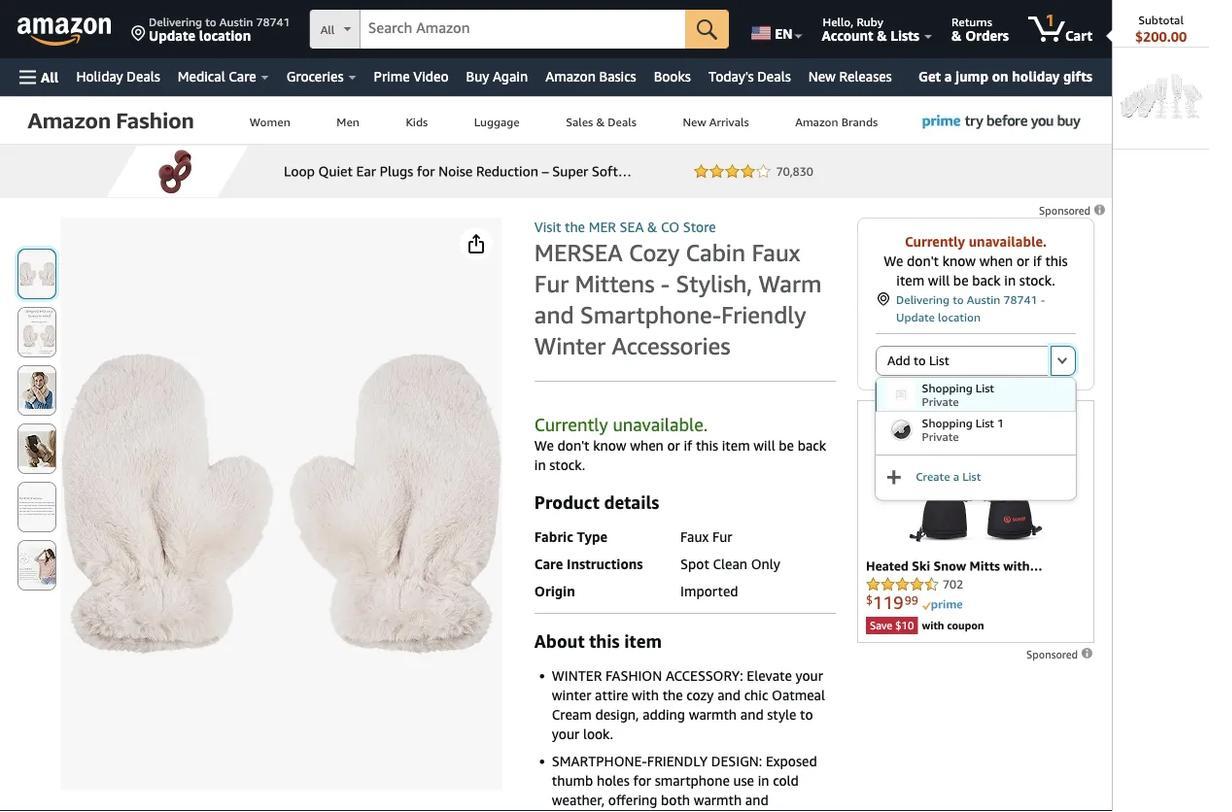 Task type: locate. For each thing, give the bounding box(es) containing it.
we up "product"
[[535, 438, 554, 454]]

1 left cart
[[1046, 11, 1055, 30]]

warmth down cozy
[[689, 707, 737, 723]]

0 vertical spatial or
[[1017, 253, 1030, 269]]

0 vertical spatial shopping
[[922, 381, 973, 395]]

1 horizontal spatial currently
[[905, 234, 965, 250]]

78741 for update
[[256, 15, 290, 28]]

2 horizontal spatial deals
[[758, 69, 791, 85]]

new left arrivals
[[683, 115, 706, 128]]

back left shopping list 1 icon
[[798, 438, 826, 454]]

care
[[229, 69, 256, 85], [535, 557, 563, 573]]

1 horizontal spatial amazon
[[795, 115, 839, 128]]

1 horizontal spatial your
[[796, 668, 823, 684]]

0 horizontal spatial will
[[754, 438, 775, 454]]

to right add
[[914, 353, 926, 368]]

list inside shopping list private
[[976, 381, 995, 395]]

1 vertical spatial your
[[552, 727, 580, 743]]

if up faux fur
[[684, 438, 692, 454]]

smartphone-friendly design: exposed thumb holes for smartphone use in cold weather, offering both warmth a
[[552, 754, 817, 812]]

deals right "sales" at the left top of page
[[608, 115, 637, 128]]

origin
[[535, 584, 575, 600]]

0 horizontal spatial new
[[683, 115, 706, 128]]

know up delivering to austin 78741 - update location
[[943, 253, 976, 269]]

1 vertical spatial stock.
[[550, 457, 585, 473]]

delivering up add to list
[[896, 293, 950, 306]]

spot clean only
[[681, 557, 781, 573]]

0 vertical spatial your
[[796, 668, 823, 684]]

to up add to list radio at the top right of page
[[953, 293, 964, 306]]

list right the create
[[963, 470, 981, 484]]

prime try before you buy image
[[914, 97, 1091, 145]]

0 vertical spatial austin
[[220, 15, 253, 28]]

delivering inside delivering to austin 78741 - update location
[[896, 293, 950, 306]]

1 vertical spatial leave feedback on sponsored ad element
[[1027, 648, 1095, 661]]

78741 for -
[[1004, 293, 1038, 306]]

None radio
[[1051, 346, 1076, 376]]

1 vertical spatial back
[[798, 438, 826, 454]]

deals right today's
[[758, 69, 791, 85]]

in up "product"
[[535, 457, 546, 473]]

1 horizontal spatial delivering
[[896, 293, 950, 306]]

1 horizontal spatial austin
[[967, 293, 1001, 306]]

new for new arrivals
[[683, 115, 706, 128]]

back
[[972, 273, 1001, 289], [798, 438, 826, 454]]

0 vertical spatial this
[[1046, 253, 1068, 269]]

list down add to list option group
[[976, 381, 995, 395]]

& inside the sales & deals link
[[596, 115, 605, 128]]

for
[[633, 773, 651, 789]]

women
[[250, 115, 290, 128]]

2 private from the top
[[922, 430, 959, 443]]

to
[[205, 15, 217, 28], [953, 293, 964, 306], [914, 353, 926, 368], [800, 707, 813, 723]]

list inside radio
[[929, 353, 949, 368]]

currently unavailable. we don't know when or if this item will be back in stock. up delivering to austin 78741 - update location link
[[884, 234, 1068, 289]]

shopping list image
[[887, 380, 916, 409]]

list inside shopping list 1 private
[[976, 416, 995, 430]]

new left releases
[[809, 69, 836, 85]]

update
[[149, 27, 195, 43], [896, 310, 935, 324]]

and up winter
[[535, 301, 574, 329]]

& left lists
[[877, 27, 887, 43]]

if up delivering to austin 78741 - update location link
[[1033, 253, 1042, 269]]

austin
[[220, 15, 253, 28], [967, 293, 1001, 306]]

exposed
[[766, 754, 817, 770]]

all button
[[11, 58, 67, 96]]

faux up warm
[[752, 239, 800, 267]]

1 vertical spatial unavailable.
[[613, 414, 708, 435]]

1 horizontal spatial -
[[1041, 293, 1046, 306]]

0 vertical spatial 1
[[1046, 11, 1055, 30]]

78741 inside delivering to austin 78741 - update location
[[1004, 293, 1038, 306]]

to down oatmeal
[[800, 707, 813, 723]]

amazon up "sales" at the left top of page
[[546, 69, 596, 85]]

1 inside navigation navigation
[[1046, 11, 1055, 30]]

0 vertical spatial 78741
[[256, 15, 290, 28]]

1 vertical spatial shopping
[[922, 416, 973, 430]]

0 horizontal spatial 1
[[998, 416, 1004, 430]]

0 vertical spatial location
[[199, 27, 251, 43]]

stylish,
[[676, 270, 753, 298]]

0 vertical spatial faux
[[752, 239, 800, 267]]

mersea cozy cabin faux fur mittens - stylish, warm and smartphone-friendly winter accessories image
[[61, 354, 502, 655]]

0 vertical spatial leave feedback on sponsored ad element
[[1039, 205, 1107, 217]]

deals right holiday
[[127, 69, 160, 85]]

1 horizontal spatial currently unavailable. we don't know when or if this item will be back in stock.
[[884, 234, 1068, 289]]

1 horizontal spatial the
[[663, 688, 683, 704]]

Search Amazon text field
[[360, 11, 686, 48]]

shopping inside shopping list 1 private
[[922, 416, 973, 430]]

update inside delivering to austin 78741 - update location
[[896, 310, 935, 324]]

0 vertical spatial sponsored
[[1039, 205, 1094, 217]]

1 vertical spatial the
[[663, 688, 683, 704]]

accessory:
[[666, 668, 743, 684]]

faux
[[752, 239, 800, 267], [681, 529, 709, 545]]

item up faux fur
[[722, 438, 750, 454]]

shopping inside shopping list private
[[922, 381, 973, 395]]

delivering to austin 78741 - update location
[[896, 293, 1046, 324]]

update up medical
[[149, 27, 195, 43]]

visit the mer sea & co store link
[[535, 219, 716, 235]]

in up delivering to austin 78741 - update location link
[[1005, 273, 1016, 289]]

0 vertical spatial amazon
[[546, 69, 596, 85]]

winter fashion accessory: elevate your winter attire with the cozy and chic oatmeal cream design, adding warmth and style to your look.
[[552, 668, 825, 743]]

chic
[[744, 688, 768, 704]]

details
[[604, 492, 659, 513]]

1 shopping from the top
[[922, 381, 973, 395]]

austin for location
[[220, 15, 253, 28]]

0 horizontal spatial -
[[661, 270, 670, 298]]

sponsored for topmost sponsored link
[[1039, 205, 1094, 217]]

to for add to list
[[914, 353, 926, 368]]

unavailable. down accessories
[[613, 414, 708, 435]]

to inside delivering to austin 78741 - update location
[[953, 293, 964, 306]]

fur down mersea
[[535, 270, 569, 298]]

amazon basics
[[546, 69, 636, 85]]

all down amazon image
[[41, 69, 59, 85]]

Add to List submit
[[877, 347, 1051, 375]]

sales
[[566, 115, 593, 128]]

austin up add to list option group
[[967, 293, 1001, 306]]

Add to List radio
[[876, 346, 1051, 376]]

1 horizontal spatial location
[[938, 310, 981, 324]]

1 inside shopping list 1 private
[[998, 416, 1004, 430]]

to inside winter fashion accessory: elevate your winter attire with the cozy and chic oatmeal cream design, adding warmth and style to your look.
[[800, 707, 813, 723]]

1 horizontal spatial if
[[1033, 253, 1042, 269]]

& right "sales" at the left top of page
[[596, 115, 605, 128]]

currently up delivering to austin 78741 - update location
[[905, 234, 965, 250]]

stock.
[[1020, 273, 1055, 289], [550, 457, 585, 473]]

the inside visit the mer sea & co store mersea cozy cabin faux fur mittens - stylish, warm and smartphone-friendly winter accessories
[[565, 219, 585, 235]]

unavailable. up delivering to austin 78741 - update location link
[[969, 234, 1047, 250]]

1 horizontal spatial in
[[758, 773, 769, 789]]

list up shopping list private
[[929, 353, 949, 368]]

location up medical care link
[[199, 27, 251, 43]]

be
[[954, 273, 969, 289], [779, 438, 794, 454]]

today's deals link
[[700, 63, 800, 90]]

&
[[877, 27, 887, 43], [952, 27, 962, 43], [596, 115, 605, 128], [648, 219, 658, 235]]

private up shopping list 1 private
[[922, 395, 959, 408]]

amazon brands
[[795, 115, 878, 128]]

know
[[943, 253, 976, 269], [593, 438, 627, 454]]

0 vertical spatial don't
[[907, 253, 939, 269]]

to inside delivering to austin 78741 update location
[[205, 15, 217, 28]]

a right the create
[[953, 470, 960, 484]]

0 horizontal spatial a
[[945, 68, 952, 84]]

groceries link
[[278, 63, 365, 90]]

0 horizontal spatial stock.
[[550, 457, 585, 473]]

2 horizontal spatial this
[[1046, 253, 1068, 269]]

groceries
[[287, 69, 344, 85]]

this up faux fur
[[696, 438, 719, 454]]

currently up "product"
[[535, 414, 608, 435]]

and inside visit the mer sea & co store mersea cozy cabin faux fur mittens - stylish, warm and smartphone-friendly winter accessories
[[535, 301, 574, 329]]

austin inside delivering to austin 78741 update location
[[220, 15, 253, 28]]

a right 'get'
[[945, 68, 952, 84]]

shopping down add to list radio at the top right of page
[[922, 381, 973, 395]]

know up product details
[[593, 438, 627, 454]]

sales & deals link
[[543, 97, 660, 144]]

0 horizontal spatial deals
[[127, 69, 160, 85]]

item up delivering to austin 78741 - update location
[[897, 273, 925, 289]]

delivering
[[149, 15, 202, 28], [896, 293, 950, 306]]

shopping
[[922, 381, 973, 395], [922, 416, 973, 430]]

your down cream
[[552, 727, 580, 743]]

both
[[661, 793, 690, 809]]

location up add to list radio at the top right of page
[[938, 310, 981, 324]]

new arrivals link
[[660, 97, 772, 144]]

0 horizontal spatial item
[[624, 631, 662, 652]]

0 horizontal spatial all
[[41, 69, 59, 85]]

to for delivering to austin 78741 update location
[[205, 15, 217, 28]]

2 vertical spatial in
[[758, 773, 769, 789]]

0 vertical spatial fur
[[535, 270, 569, 298]]

austin inside delivering to austin 78741 - update location
[[967, 293, 1001, 306]]

in inside smartphone-friendly design: exposed thumb holes for smartphone use in cold weather, offering both warmth a
[[758, 773, 769, 789]]

buy again
[[466, 69, 528, 85]]

0 horizontal spatial we
[[535, 438, 554, 454]]

0 vertical spatial update
[[149, 27, 195, 43]]

when up delivering to austin 78741 - update location link
[[980, 253, 1013, 269]]

amazon for amazon brands
[[795, 115, 839, 128]]

1 vertical spatial sponsored link
[[1027, 647, 1095, 661]]

1 horizontal spatial care
[[535, 557, 563, 573]]

1 horizontal spatial a
[[953, 470, 960, 484]]

women link
[[227, 97, 314, 144]]

stock. up "product"
[[550, 457, 585, 473]]

& left the "orders"
[[952, 27, 962, 43]]

medical care
[[178, 69, 256, 85]]

1 vertical spatial in
[[535, 457, 546, 473]]

1 vertical spatial all
[[41, 69, 59, 85]]

your up oatmeal
[[796, 668, 823, 684]]

lists
[[891, 27, 920, 43]]

1 vertical spatial we
[[535, 438, 554, 454]]

fur up clean
[[713, 529, 733, 545]]

0 vertical spatial warmth
[[689, 707, 737, 723]]

None submit
[[686, 10, 729, 49], [18, 250, 55, 298], [18, 308, 55, 357], [1052, 347, 1075, 375], [18, 367, 55, 415], [18, 425, 55, 473], [18, 483, 55, 532], [18, 542, 55, 590], [686, 10, 729, 49], [18, 250, 55, 298], [18, 308, 55, 357], [1052, 347, 1075, 375], [18, 367, 55, 415], [18, 425, 55, 473], [18, 483, 55, 532], [18, 542, 55, 590]]

0 horizontal spatial your
[[552, 727, 580, 743]]

and down chic
[[741, 707, 764, 723]]

2 shopping from the top
[[922, 416, 973, 430]]

stock. up delivering to austin 78741 - update location link
[[1020, 273, 1055, 289]]

when up details
[[630, 438, 664, 454]]

fashion
[[606, 668, 662, 684]]

warmth inside winter fashion accessory: elevate your winter attire with the cozy and chic oatmeal cream design, adding warmth and style to your look.
[[689, 707, 737, 723]]

new for new releases
[[809, 69, 836, 85]]

currently unavailable. we don't know when or if this item will be back in stock. up details
[[535, 414, 826, 473]]

we
[[884, 253, 904, 269], [535, 438, 554, 454]]

sponsored
[[1039, 205, 1094, 217], [1027, 648, 1081, 661]]

item
[[897, 273, 925, 289], [722, 438, 750, 454], [624, 631, 662, 652]]

1 horizontal spatial fur
[[713, 529, 733, 545]]

0 horizontal spatial fur
[[535, 270, 569, 298]]

1 vertical spatial sponsored
[[1027, 648, 1081, 661]]

- up add to list option group
[[1041, 293, 1046, 306]]

& left co at the right top of page
[[648, 219, 658, 235]]

delivering up medical
[[149, 15, 202, 28]]

0 vertical spatial be
[[954, 273, 969, 289]]

new
[[809, 69, 836, 85], [683, 115, 706, 128]]

1 vertical spatial private
[[922, 430, 959, 443]]

or
[[1017, 253, 1030, 269], [667, 438, 680, 454]]

prime
[[374, 69, 410, 85]]

don't
[[907, 253, 939, 269], [558, 438, 590, 454]]

& inside returns & orders
[[952, 27, 962, 43]]

1 vertical spatial care
[[535, 557, 563, 573]]

0 horizontal spatial in
[[535, 457, 546, 473]]

location inside delivering to austin 78741 - update location
[[938, 310, 981, 324]]

0 horizontal spatial if
[[684, 438, 692, 454]]

prime video
[[374, 69, 449, 85]]

buy again link
[[457, 63, 537, 90]]

medical care link
[[169, 63, 278, 90]]

ruby
[[857, 15, 884, 28]]

0 horizontal spatial delivering
[[149, 15, 202, 28]]

add to list option group
[[876, 346, 1076, 376]]

& for account
[[877, 27, 887, 43]]

update up add to list
[[896, 310, 935, 324]]

austin up medical care link
[[220, 15, 253, 28]]

0 horizontal spatial update
[[149, 27, 195, 43]]

2 vertical spatial item
[[624, 631, 662, 652]]

0 horizontal spatial 78741
[[256, 15, 290, 28]]

leave feedback on sponsored ad element
[[1039, 205, 1107, 217], [1027, 648, 1095, 661]]

faux up spot
[[681, 529, 709, 545]]

1 horizontal spatial 1
[[1046, 11, 1055, 30]]

dropdown image
[[1058, 357, 1067, 365]]

spot
[[681, 557, 710, 573]]

a inside navigation
[[945, 68, 952, 84]]

to up the medical care
[[205, 15, 217, 28]]

1 vertical spatial warmth
[[694, 793, 742, 809]]

warmth
[[689, 707, 737, 723], [694, 793, 742, 809]]

the up adding
[[663, 688, 683, 704]]

private up create a list link on the right of the page
[[922, 430, 959, 443]]

your
[[796, 668, 823, 684], [552, 727, 580, 743]]

visit
[[535, 219, 561, 235]]

1 horizontal spatial back
[[972, 273, 1001, 289]]

amazon left brands
[[795, 115, 839, 128]]

1 horizontal spatial faux
[[752, 239, 800, 267]]

the
[[565, 219, 585, 235], [663, 688, 683, 704]]

1 vertical spatial delivering
[[896, 293, 950, 306]]

1 vertical spatial don't
[[558, 438, 590, 454]]

delivering to austin 78741 - update location link
[[876, 291, 1076, 326]]

in right use
[[758, 773, 769, 789]]

design,
[[595, 707, 639, 723]]

don't up "product"
[[558, 438, 590, 454]]

1 vertical spatial and
[[718, 688, 741, 704]]

private inside shopping list 1 private
[[922, 430, 959, 443]]

1 down add to list option group
[[998, 416, 1004, 430]]

all up the groceries link
[[320, 23, 335, 36]]

1 horizontal spatial new
[[809, 69, 836, 85]]

0 horizontal spatial care
[[229, 69, 256, 85]]

2 vertical spatial this
[[589, 631, 620, 652]]

currently unavailable. we don't know when or if this item will be back in stock.
[[884, 234, 1068, 289], [535, 414, 826, 473]]

private
[[922, 395, 959, 408], [922, 430, 959, 443]]

1 vertical spatial update
[[896, 310, 935, 324]]

list down shopping list private
[[976, 416, 995, 430]]

78741 inside delivering to austin 78741 update location
[[256, 15, 290, 28]]

care right medical
[[229, 69, 256, 85]]

back up delivering to austin 78741 - update location link
[[972, 273, 1001, 289]]

0 vertical spatial in
[[1005, 273, 1016, 289]]

this up winter
[[589, 631, 620, 652]]

0 horizontal spatial amazon
[[546, 69, 596, 85]]

- down cozy
[[661, 270, 670, 298]]

& inside visit the mer sea & co store mersea cozy cabin faux fur mittens - stylish, warm and smartphone-friendly winter accessories
[[648, 219, 658, 235]]

0 horizontal spatial the
[[565, 219, 585, 235]]

the up mersea
[[565, 219, 585, 235]]

mersea
[[535, 239, 623, 267]]

when
[[980, 253, 1013, 269], [630, 438, 664, 454]]

0 horizontal spatial know
[[593, 438, 627, 454]]

1 horizontal spatial all
[[320, 23, 335, 36]]

this up delivering to austin 78741 - update location link
[[1046, 253, 1068, 269]]

in
[[1005, 273, 1016, 289], [535, 457, 546, 473], [758, 773, 769, 789]]

we up delivering to austin 78741 - update location
[[884, 253, 904, 269]]

78741 up groceries
[[256, 15, 290, 28]]

if
[[1033, 253, 1042, 269], [684, 438, 692, 454]]

care down fabric
[[535, 557, 563, 573]]

fur
[[535, 270, 569, 298], [713, 529, 733, 545]]

all
[[320, 23, 335, 36], [41, 69, 59, 85]]

78741 up add to list option group
[[1004, 293, 1038, 306]]

1 horizontal spatial this
[[696, 438, 719, 454]]

item up fashion
[[624, 631, 662, 652]]

don't up delivering to austin 78741 - update location
[[907, 253, 939, 269]]

1 vertical spatial new
[[683, 115, 706, 128]]

warmth down smartphone
[[694, 793, 742, 809]]

winter
[[535, 332, 606, 360]]

1 vertical spatial or
[[667, 438, 680, 454]]

1 private from the top
[[922, 395, 959, 408]]

and left chic
[[718, 688, 741, 704]]

cabin
[[686, 239, 746, 267]]

delivering inside delivering to austin 78741 update location
[[149, 15, 202, 28]]

0 vertical spatial a
[[945, 68, 952, 84]]

amazon fashion image
[[27, 97, 214, 146]]

to inside radio
[[914, 353, 926, 368]]

private inside shopping list private
[[922, 395, 959, 408]]

shopping down shopping list private
[[922, 416, 973, 430]]

78741
[[256, 15, 290, 28], [1004, 293, 1038, 306]]



Task type: vqa. For each thing, say whether or not it's contained in the screenshot.
Shopping List Private
yes



Task type: describe. For each thing, give the bounding box(es) containing it.
mer
[[589, 219, 616, 235]]

accessories
[[612, 332, 731, 360]]

new releases link
[[800, 63, 901, 90]]

smartphone-
[[580, 301, 721, 329]]

warm
[[759, 270, 822, 298]]

get a jump on holiday gifts link
[[911, 64, 1101, 89]]

account
[[822, 27, 874, 43]]

get a jump on holiday gifts
[[919, 68, 1093, 84]]

holes
[[597, 773, 630, 789]]

1 vertical spatial be
[[779, 438, 794, 454]]

leave feedback on sponsored ad element for the bottom sponsored link
[[1027, 648, 1095, 661]]

1 horizontal spatial know
[[943, 253, 976, 269]]

friendly
[[647, 754, 708, 770]]

all inside "all" search field
[[320, 23, 335, 36]]

basics
[[599, 69, 636, 85]]

product details
[[535, 492, 659, 513]]

shopping list 1 image
[[887, 415, 916, 444]]

0 vertical spatial we
[[884, 253, 904, 269]]

0 vertical spatial back
[[972, 273, 1001, 289]]

amazon image
[[17, 17, 112, 47]]

sea
[[620, 219, 644, 235]]

men
[[337, 115, 360, 128]]

update inside delivering to austin 78741 update location
[[149, 27, 195, 43]]

0 horizontal spatial don't
[[558, 438, 590, 454]]

friendly
[[721, 301, 806, 329]]

- inside visit the mer sea & co store mersea cozy cabin faux fur mittens - stylish, warm and smartphone-friendly winter accessories
[[661, 270, 670, 298]]

create a list
[[916, 470, 981, 484]]

0 vertical spatial sponsored link
[[1039, 201, 1107, 221]]

0 vertical spatial currently unavailable. we don't know when or if this item will be back in stock.
[[884, 234, 1068, 289]]

winter
[[552, 668, 602, 684]]

holiday
[[1012, 68, 1060, 84]]

0 vertical spatial item
[[897, 273, 925, 289]]

amazon basics link
[[537, 63, 645, 90]]

0 horizontal spatial back
[[798, 438, 826, 454]]

faux fur
[[681, 529, 733, 545]]

to for delivering to austin 78741 - update location
[[953, 293, 964, 306]]

luggage
[[474, 115, 520, 128]]

jump
[[956, 68, 989, 84]]

en
[[775, 25, 793, 41]]

add
[[888, 353, 911, 368]]

on
[[992, 68, 1009, 84]]

cold
[[773, 773, 799, 789]]

smartphone
[[655, 773, 730, 789]]

all inside all button
[[41, 69, 59, 85]]

cream
[[552, 707, 592, 723]]

care inside medical care link
[[229, 69, 256, 85]]

1 vertical spatial if
[[684, 438, 692, 454]]

1 horizontal spatial unavailable.
[[969, 234, 1047, 250]]

again
[[493, 69, 528, 85]]

shopping for shopping list 1
[[922, 416, 973, 430]]

leave feedback on sponsored ad element for topmost sponsored link
[[1039, 205, 1107, 217]]

0 horizontal spatial currently
[[535, 414, 608, 435]]

weather,
[[552, 793, 605, 809]]

a for create
[[953, 470, 960, 484]]

orders
[[966, 27, 1009, 43]]

smartphone-
[[552, 754, 647, 770]]

releases
[[840, 69, 892, 85]]

the inside winter fashion accessory: elevate your winter attire with the cozy and chic oatmeal cream design, adding warmth and style to your look.
[[663, 688, 683, 704]]

1 horizontal spatial don't
[[907, 253, 939, 269]]

0 horizontal spatial this
[[589, 631, 620, 652]]

only
[[751, 557, 781, 573]]

buy
[[466, 69, 489, 85]]

brands
[[842, 115, 878, 128]]

returns
[[952, 15, 992, 28]]

holiday
[[76, 69, 123, 85]]

shopping list private
[[922, 381, 995, 408]]

1 vertical spatial item
[[722, 438, 750, 454]]

2 vertical spatial and
[[741, 707, 764, 723]]

austin for update
[[967, 293, 1001, 306]]

holiday deals link
[[67, 63, 169, 90]]

amazon for amazon basics
[[546, 69, 596, 85]]

All search field
[[310, 10, 729, 51]]

style
[[767, 707, 797, 723]]

cozy
[[629, 239, 680, 267]]

look.
[[583, 727, 613, 743]]

mittens
[[575, 270, 655, 298]]

thumb
[[552, 773, 593, 789]]

1 horizontal spatial will
[[928, 273, 950, 289]]

holiday deals
[[76, 69, 160, 85]]

new releases
[[809, 69, 892, 85]]

hello,
[[823, 15, 854, 28]]

cozy
[[687, 688, 714, 704]]

today's deals
[[709, 69, 791, 85]]

shopping for shopping list
[[922, 381, 973, 395]]

subtotal $200.00
[[1135, 13, 1187, 45]]

1 vertical spatial faux
[[681, 529, 709, 545]]

0 vertical spatial if
[[1033, 253, 1042, 269]]

add to list
[[888, 353, 949, 368]]

gifts
[[1064, 68, 1093, 84]]

clean
[[713, 557, 748, 573]]

elevate
[[747, 668, 792, 684]]

0 vertical spatial stock.
[[1020, 273, 1055, 289]]

a for get
[[945, 68, 952, 84]]

1 horizontal spatial be
[[954, 273, 969, 289]]

arrivals
[[710, 115, 749, 128]]

men link
[[314, 97, 383, 144]]

0 vertical spatial when
[[980, 253, 1013, 269]]

offering
[[608, 793, 658, 809]]

1 vertical spatial know
[[593, 438, 627, 454]]

& for returns
[[952, 27, 962, 43]]

1 vertical spatial when
[[630, 438, 664, 454]]

shopping list 1 private
[[922, 416, 1004, 443]]

fabric
[[535, 529, 573, 545]]

sales & deals
[[566, 115, 637, 128]]

delivering for location
[[149, 15, 202, 28]]

hello, ruby
[[823, 15, 884, 28]]

1 horizontal spatial deals
[[608, 115, 637, 128]]

location inside delivering to austin 78741 update location
[[199, 27, 251, 43]]

get
[[919, 68, 941, 84]]

faux inside visit the mer sea & co store mersea cozy cabin faux fur mittens - stylish, warm and smartphone-friendly winter accessories
[[752, 239, 800, 267]]

delivering for update
[[896, 293, 950, 306]]

navigation navigation
[[0, 0, 1209, 812]]

cart
[[1066, 27, 1093, 43]]

books link
[[645, 63, 700, 90]]

account & lists
[[822, 27, 920, 43]]

today's
[[709, 69, 754, 85]]

oatmeal
[[772, 688, 825, 704]]

en link
[[740, 5, 811, 53]]

leeway home - stock the bar - 20 piece set image
[[1120, 55, 1202, 137]]

kids
[[406, 115, 428, 128]]

amazon brands link
[[772, 97, 901, 144]]

$200.00
[[1135, 29, 1187, 45]]

sponsored for the bottom sponsored link
[[1027, 648, 1081, 661]]

1 vertical spatial will
[[754, 438, 775, 454]]

product
[[535, 492, 600, 513]]

create
[[916, 470, 950, 484]]

attire
[[595, 688, 628, 704]]

use
[[734, 773, 754, 789]]

instructions
[[567, 557, 643, 573]]

deals for today's deals
[[758, 69, 791, 85]]

co
[[661, 219, 680, 235]]

fur inside visit the mer sea & co store mersea cozy cabin faux fur mittens - stylish, warm and smartphone-friendly winter accessories
[[535, 270, 569, 298]]

prime video link
[[365, 63, 457, 90]]

warmth inside smartphone-friendly design: exposed thumb holes for smartphone use in cold weather, offering both warmth a
[[694, 793, 742, 809]]

- inside delivering to austin 78741 - update location
[[1041, 293, 1046, 306]]

design:
[[711, 754, 763, 770]]

delivering to austin 78741 update location
[[149, 15, 290, 43]]

books
[[654, 69, 691, 85]]

& for sales
[[596, 115, 605, 128]]

visit the mer sea & co store mersea cozy cabin faux fur mittens - stylish, warm and smartphone-friendly winter accessories
[[535, 219, 822, 360]]

deals for holiday deals
[[127, 69, 160, 85]]

0 horizontal spatial currently unavailable. we don't know when or if this item will be back in stock.
[[535, 414, 826, 473]]

0 horizontal spatial or
[[667, 438, 680, 454]]



